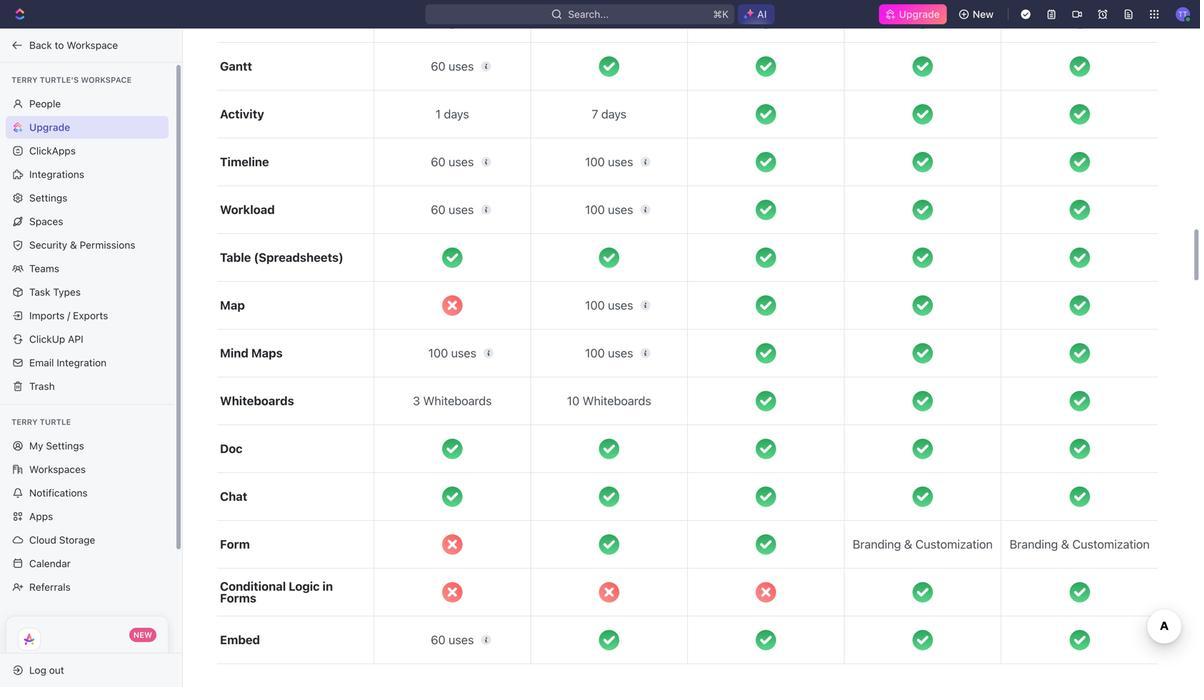Task type: vqa. For each thing, say whether or not it's contained in the screenshot.
the bottom •
no



Task type: describe. For each thing, give the bounding box(es) containing it.
search...
[[568, 8, 609, 20]]

timeline
[[220, 155, 269, 169]]

conditional logic in forms
[[220, 580, 333, 606]]

10
[[567, 394, 580, 408]]

new button
[[953, 3, 1002, 26]]

types
[[53, 286, 81, 298]]

whiteboards for 3 whiteboards
[[423, 394, 492, 408]]

clickup
[[29, 334, 65, 345]]

days for 1 days
[[444, 107, 469, 121]]

⌘k
[[713, 8, 729, 20]]

conditional
[[220, 580, 286, 594]]

cloud storage
[[29, 535, 95, 546]]

gantt
[[220, 59, 252, 73]]

1 horizontal spatial &
[[904, 538, 912, 552]]

60 uses for gantt
[[431, 59, 474, 73]]

referrals link
[[6, 576, 169, 599]]

terry turtle's workspace
[[11, 75, 132, 85]]

notifications link
[[6, 482, 169, 505]]

calendar
[[29, 558, 71, 570]]

0 vertical spatial upgrade
[[899, 8, 940, 20]]

notifications
[[29, 488, 88, 499]]

security & permissions
[[29, 239, 135, 251]]

apps
[[29, 511, 53, 523]]

task
[[29, 286, 50, 298]]

people link
[[6, 93, 169, 115]]

my
[[29, 440, 43, 452]]

back to workspace button
[[6, 34, 169, 57]]

whiteboards for 10 whiteboards
[[583, 394, 651, 408]]

log out
[[29, 665, 64, 677]]

workspace for terry turtle's workspace
[[81, 75, 132, 85]]

60 uses for timeline
[[431, 155, 474, 169]]

spaces link
[[6, 210, 169, 233]]

settings link
[[6, 187, 169, 210]]

trash link
[[6, 375, 169, 398]]

7 days
[[592, 107, 627, 121]]

integrations
[[29, 169, 84, 180]]

(spreadsheets)
[[254, 251, 344, 265]]

workspace for back to workspace
[[67, 39, 118, 51]]

terry for my settings
[[11, 418, 38, 427]]

new inside button
[[973, 8, 994, 20]]

maps
[[251, 347, 283, 361]]

terry turtle
[[11, 418, 71, 427]]

workspaces
[[29, 464, 86, 476]]

in
[[323, 580, 333, 594]]

doc
[[220, 442, 243, 456]]

10 whiteboards
[[567, 394, 651, 408]]

mind maps
[[220, 347, 283, 361]]

tt
[[1178, 10, 1187, 18]]

cloud
[[29, 535, 56, 546]]

3
[[413, 394, 420, 408]]

imports
[[29, 310, 65, 322]]

workspaces link
[[6, 459, 169, 481]]

email
[[29, 357, 54, 369]]

0 horizontal spatial upgrade
[[29, 121, 70, 133]]

clickapps link
[[6, 140, 169, 163]]

to
[[55, 39, 64, 51]]

3 whiteboards
[[413, 394, 492, 408]]

/
[[67, 310, 70, 322]]

logic
[[289, 580, 320, 594]]

tt button
[[1171, 3, 1194, 26]]

storage
[[59, 535, 95, 546]]

turtle's
[[40, 75, 79, 85]]

api
[[68, 334, 83, 345]]

chat
[[220, 490, 247, 504]]

spaces
[[29, 216, 63, 228]]

2 customization from the left
[[1072, 538, 1150, 552]]

out
[[49, 665, 64, 677]]

my settings link
[[6, 435, 169, 458]]

table (spreadsheets)
[[220, 251, 344, 265]]



Task type: locate. For each thing, give the bounding box(es) containing it.
2 60 uses from the top
[[431, 155, 474, 169]]

days
[[444, 107, 469, 121], [601, 107, 627, 121]]

1 horizontal spatial upgrade
[[899, 8, 940, 20]]

4 60 uses from the top
[[431, 634, 474, 648]]

mind
[[220, 347, 248, 361]]

2 whiteboards from the left
[[583, 394, 651, 408]]

2 branding from the left
[[1010, 538, 1058, 552]]

1 vertical spatial terry
[[11, 418, 38, 427]]

0 vertical spatial workspace
[[67, 39, 118, 51]]

0 horizontal spatial branding
[[853, 538, 901, 552]]

&
[[70, 239, 77, 251], [904, 538, 912, 552], [1061, 538, 1069, 552]]

security
[[29, 239, 67, 251]]

my settings
[[29, 440, 84, 452]]

2 branding & customization from the left
[[1010, 538, 1150, 552]]

terry up my
[[11, 418, 38, 427]]

60 for embed
[[431, 634, 445, 648]]

upgrade link
[[879, 4, 947, 24], [6, 116, 169, 139]]

clickup api
[[29, 334, 83, 345]]

trash
[[29, 381, 55, 393]]

1 horizontal spatial days
[[601, 107, 627, 121]]

check image
[[756, 56, 776, 77], [913, 56, 933, 77], [756, 152, 776, 172], [913, 152, 933, 172], [756, 200, 776, 220], [442, 248, 463, 268], [913, 248, 933, 268], [1069, 248, 1090, 268], [756, 296, 776, 316], [913, 296, 933, 316], [756, 343, 776, 364], [913, 343, 933, 364], [1069, 343, 1090, 364], [756, 391, 776, 412], [442, 439, 463, 460], [913, 439, 933, 460], [1069, 439, 1090, 460], [442, 487, 463, 507], [913, 487, 933, 507], [1069, 487, 1090, 507], [756, 535, 776, 555], [1069, 583, 1090, 603], [913, 631, 933, 651], [1069, 631, 1090, 651]]

60 for gantt
[[431, 59, 445, 73]]

1 horizontal spatial customization
[[1072, 538, 1150, 552]]

forms
[[220, 592, 256, 606]]

0 vertical spatial terry
[[11, 75, 38, 85]]

email integration link
[[6, 352, 169, 375]]

100 for timeline
[[585, 155, 605, 169]]

upgrade left new button
[[899, 8, 940, 20]]

turtle
[[40, 418, 71, 427]]

map
[[220, 299, 245, 313]]

clickapps
[[29, 145, 76, 157]]

upgrade link up clickapps link
[[6, 116, 169, 139]]

100 for workload
[[585, 203, 605, 217]]

0 vertical spatial settings
[[29, 192, 67, 204]]

imports / exports
[[29, 310, 108, 322]]

days right 1
[[444, 107, 469, 121]]

activity
[[220, 107, 264, 121]]

0 horizontal spatial upgrade link
[[6, 116, 169, 139]]

back
[[29, 39, 52, 51]]

1 terry from the top
[[11, 75, 38, 85]]

0 horizontal spatial days
[[444, 107, 469, 121]]

60 uses for workload
[[431, 203, 474, 217]]

integrations link
[[6, 163, 169, 186]]

uses
[[449, 59, 474, 73], [449, 155, 474, 169], [608, 155, 633, 169], [449, 203, 474, 217], [608, 203, 633, 217], [608, 299, 633, 313], [451, 347, 476, 360], [608, 347, 633, 360], [449, 634, 474, 648]]

table
[[220, 251, 251, 265]]

0 horizontal spatial customization
[[915, 538, 993, 552]]

settings
[[29, 192, 67, 204], [46, 440, 84, 452]]

100
[[585, 155, 605, 169], [585, 203, 605, 217], [585, 299, 605, 313], [428, 347, 448, 360], [585, 347, 605, 360]]

workspace right to
[[67, 39, 118, 51]]

upgrade link left new button
[[879, 4, 947, 24]]

1 vertical spatial upgrade link
[[6, 116, 169, 139]]

2 60 from the top
[[431, 155, 445, 169]]

close image
[[442, 535, 463, 555], [442, 583, 463, 603], [599, 583, 619, 603], [756, 583, 776, 603]]

1 vertical spatial workspace
[[81, 75, 132, 85]]

0 vertical spatial upgrade link
[[879, 4, 947, 24]]

60 uses for embed
[[431, 634, 474, 648]]

1 whiteboards from the left
[[423, 394, 492, 408]]

0 horizontal spatial &
[[70, 239, 77, 251]]

new
[[973, 8, 994, 20], [133, 631, 152, 640]]

teams link
[[6, 258, 169, 280]]

1 60 from the top
[[431, 59, 445, 73]]

100 uses for timeline
[[585, 155, 633, 169]]

1 horizontal spatial upgrade link
[[879, 4, 947, 24]]

1 horizontal spatial new
[[973, 8, 994, 20]]

customization
[[915, 538, 993, 552], [1072, 538, 1150, 552]]

1 days from the left
[[444, 107, 469, 121]]

email integration
[[29, 357, 107, 369]]

1 days
[[436, 107, 469, 121]]

4 60 from the top
[[431, 634, 445, 648]]

log
[[29, 665, 46, 677]]

60 for workload
[[431, 203, 445, 217]]

100 uses for mind maps
[[585, 347, 633, 360]]

1 customization from the left
[[915, 538, 993, 552]]

teams
[[29, 263, 59, 275]]

whiteboards
[[423, 394, 492, 408], [583, 394, 651, 408], [220, 394, 294, 408]]

1 vertical spatial settings
[[46, 440, 84, 452]]

workspace
[[67, 39, 118, 51], [81, 75, 132, 85]]

exports
[[73, 310, 108, 322]]

1 60 uses from the top
[[431, 59, 474, 73]]

calendar link
[[6, 553, 169, 576]]

settings up workspaces at the bottom left of the page
[[46, 440, 84, 452]]

2 terry from the top
[[11, 418, 38, 427]]

back to workspace
[[29, 39, 118, 51]]

1 branding & customization from the left
[[853, 538, 993, 552]]

1 horizontal spatial branding & customization
[[1010, 538, 1150, 552]]

log out button
[[6, 660, 170, 683]]

0 vertical spatial new
[[973, 8, 994, 20]]

terry up people
[[11, 75, 38, 85]]

task types link
[[6, 281, 169, 304]]

workload
[[220, 203, 275, 217]]

2 days from the left
[[601, 107, 627, 121]]

integration
[[57, 357, 107, 369]]

100 uses for workload
[[585, 203, 633, 217]]

1 vertical spatial upgrade
[[29, 121, 70, 133]]

2 horizontal spatial &
[[1061, 538, 1069, 552]]

branding
[[853, 538, 901, 552], [1010, 538, 1058, 552]]

task types
[[29, 286, 81, 298]]

settings up spaces
[[29, 192, 67, 204]]

security & permissions link
[[6, 234, 169, 257]]

whiteboards right 3
[[423, 394, 492, 408]]

3 60 uses from the top
[[431, 203, 474, 217]]

0 horizontal spatial whiteboards
[[220, 394, 294, 408]]

ai button
[[738, 4, 775, 24]]

terry for people
[[11, 75, 38, 85]]

100 uses for map
[[585, 299, 633, 313]]

100 for map
[[585, 299, 605, 313]]

workspace up 'people' link
[[81, 75, 132, 85]]

cloud storage link
[[6, 529, 169, 552]]

people
[[29, 98, 61, 110]]

workspace inside "button"
[[67, 39, 118, 51]]

whiteboards right 10
[[583, 394, 651, 408]]

1 horizontal spatial branding
[[1010, 538, 1058, 552]]

permissions
[[80, 239, 135, 251]]

terry
[[11, 75, 38, 85], [11, 418, 38, 427]]

referrals
[[29, 582, 71, 594]]

3 60 from the top
[[431, 203, 445, 217]]

upgrade up the clickapps
[[29, 121, 70, 133]]

apps link
[[6, 506, 169, 529]]

1
[[436, 107, 441, 121]]

imports / exports link
[[6, 305, 169, 328]]

embed
[[220, 634, 260, 648]]

3 whiteboards from the left
[[220, 394, 294, 408]]

0 horizontal spatial new
[[133, 631, 152, 640]]

form
[[220, 538, 250, 552]]

days right 7
[[601, 107, 627, 121]]

7
[[592, 107, 598, 121]]

close image
[[442, 296, 463, 316]]

2 horizontal spatial whiteboards
[[583, 394, 651, 408]]

60 for timeline
[[431, 155, 445, 169]]

100 uses
[[585, 155, 633, 169], [585, 203, 633, 217], [585, 299, 633, 313], [428, 347, 476, 360], [585, 347, 633, 360]]

60
[[431, 59, 445, 73], [431, 155, 445, 169], [431, 203, 445, 217], [431, 634, 445, 648]]

1 branding from the left
[[853, 538, 901, 552]]

clickup api link
[[6, 328, 169, 351]]

0 horizontal spatial branding & customization
[[853, 538, 993, 552]]

check image
[[599, 56, 619, 77], [1069, 56, 1090, 77], [756, 104, 776, 125], [913, 104, 933, 125], [1069, 104, 1090, 125], [1069, 152, 1090, 172], [913, 200, 933, 220], [1069, 200, 1090, 220], [599, 248, 619, 268], [756, 248, 776, 268], [1069, 296, 1090, 316], [913, 391, 933, 412], [1069, 391, 1090, 412], [599, 439, 619, 460], [756, 439, 776, 460], [599, 487, 619, 507], [756, 487, 776, 507], [599, 535, 619, 555], [913, 583, 933, 603], [599, 631, 619, 651], [756, 631, 776, 651]]

1 horizontal spatial whiteboards
[[423, 394, 492, 408]]

whiteboards down mind maps
[[220, 394, 294, 408]]

100 for mind maps
[[585, 347, 605, 360]]

1 vertical spatial new
[[133, 631, 152, 640]]

ai
[[757, 8, 767, 20]]

days for 7 days
[[601, 107, 627, 121]]



